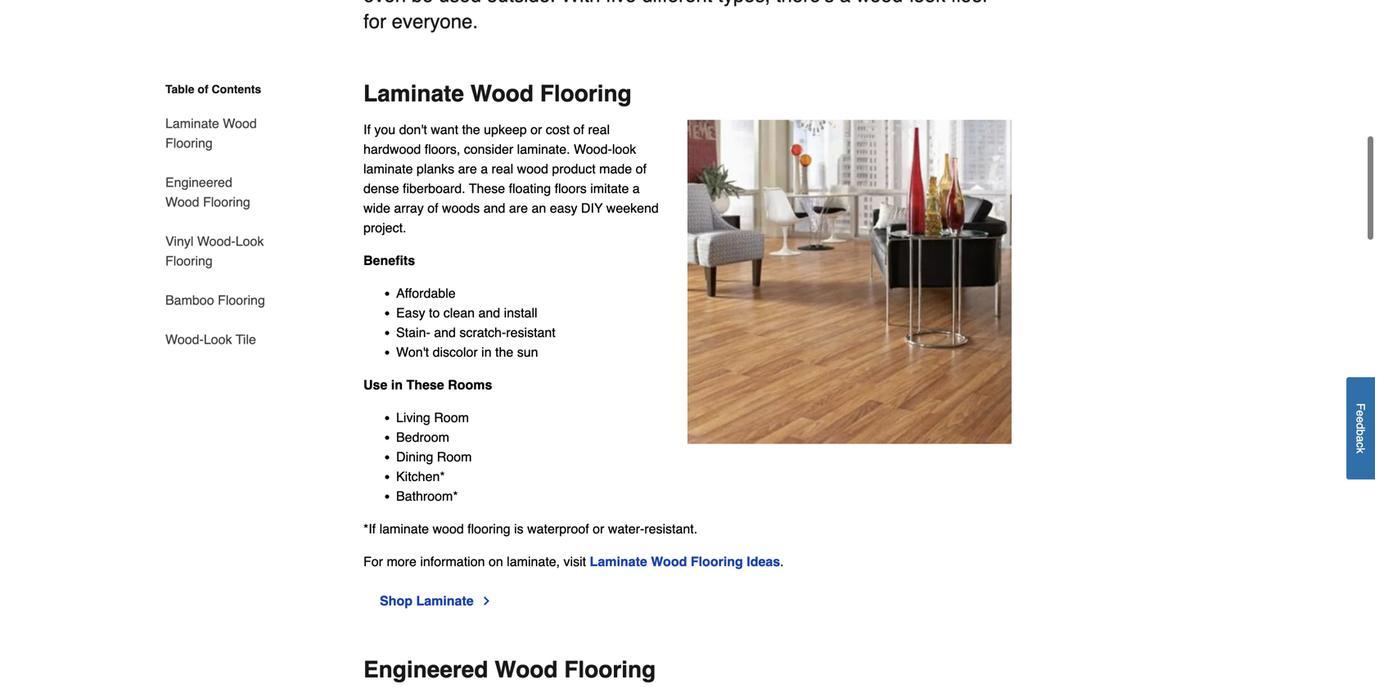 Task type: locate. For each thing, give the bounding box(es) containing it.
look down engineered wood flooring link at the left
[[236, 234, 264, 249]]

more
[[387, 555, 417, 570]]

0 horizontal spatial the
[[462, 122, 481, 137]]

e up d on the bottom of page
[[1355, 411, 1368, 417]]

shop laminate link
[[380, 592, 494, 612]]

1 vertical spatial laminate
[[380, 522, 429, 537]]

install
[[504, 306, 538, 321]]

cost
[[546, 122, 570, 137]]

for
[[364, 555, 383, 570]]

and up discolor in the left of the page
[[434, 325, 456, 340]]

0 horizontal spatial wood
[[433, 522, 464, 537]]

if
[[364, 122, 371, 137]]

are left an at the left top of page
[[509, 201, 528, 216]]

for more information on laminate, visit laminate wood flooring ideas .
[[364, 555, 784, 570]]

1 horizontal spatial engineered
[[364, 657, 489, 684]]

engineered wood flooring down 'chevron right' image
[[364, 657, 656, 684]]

the up consider
[[462, 122, 481, 137]]

a living room with a city view, modern furniture, red vases and brown laminate wood-look flooring. image
[[688, 120, 1012, 444]]

real down consider
[[492, 161, 514, 177]]

table of contents
[[165, 83, 261, 96]]

1 horizontal spatial look
[[236, 234, 264, 249]]

engineered down 'shop laminate'
[[364, 657, 489, 684]]

affordable easy to clean and install stain- and scratch-resistant won't discolor in the sun
[[396, 286, 556, 360]]

or inside if you don't want the upkeep or cost of real hardwood floors, consider laminate. wood-look laminate planks are a real wood product made of dense fiberboard. these floating floors imitate a wide array of woods and are an easy diy weekend project.
[[531, 122, 542, 137]]

0 vertical spatial a
[[481, 161, 488, 177]]

laminate down hardwood at the left of page
[[364, 161, 413, 177]]

contents
[[212, 83, 261, 96]]

0 horizontal spatial engineered wood flooring
[[165, 175, 250, 210]]

wood up 'information'
[[433, 522, 464, 537]]

0 vertical spatial these
[[469, 181, 505, 196]]

look left tile
[[204, 332, 232, 347]]

wood-look tile link
[[165, 320, 256, 350]]

0 vertical spatial are
[[458, 161, 477, 177]]

laminate down 'information'
[[416, 594, 474, 609]]

2 vertical spatial and
[[434, 325, 456, 340]]

engineered down laminate wood flooring link
[[165, 175, 232, 190]]

0 horizontal spatial these
[[407, 378, 444, 393]]

are down consider
[[458, 161, 477, 177]]

engineered
[[165, 175, 232, 190], [364, 657, 489, 684]]

water-
[[608, 522, 645, 537]]

is
[[514, 522, 524, 537]]

room
[[434, 410, 469, 426], [437, 450, 472, 465]]

floors
[[555, 181, 587, 196]]

1 vertical spatial wood-
[[197, 234, 236, 249]]

1 vertical spatial laminate wood flooring
[[165, 116, 257, 151]]

laminate.
[[517, 142, 571, 157]]

these up woods
[[469, 181, 505, 196]]

e up b
[[1355, 417, 1368, 423]]

flooring
[[540, 81, 632, 107], [165, 136, 213, 151], [203, 195, 250, 210], [165, 253, 213, 269], [218, 293, 265, 308], [691, 555, 744, 570], [565, 657, 656, 684]]

in right use on the bottom of page
[[391, 378, 403, 393]]

use
[[364, 378, 388, 393]]

flooring inside vinyl wood-look flooring
[[165, 253, 213, 269]]

f
[[1355, 404, 1368, 411]]

0 vertical spatial laminate
[[364, 161, 413, 177]]

laminate up more
[[380, 522, 429, 537]]

0 vertical spatial real
[[588, 122, 610, 137]]

or up 'laminate.'
[[531, 122, 542, 137]]

and
[[484, 201, 506, 216], [479, 306, 501, 321], [434, 325, 456, 340]]

1 vertical spatial the
[[496, 345, 514, 360]]

imitate
[[591, 181, 629, 196]]

laminate
[[364, 161, 413, 177], [380, 522, 429, 537]]

laminate wood flooring down table of contents
[[165, 116, 257, 151]]

1 horizontal spatial a
[[633, 181, 640, 196]]

wood- inside vinyl wood-look flooring
[[197, 234, 236, 249]]

the left sun
[[496, 345, 514, 360]]

wood inside engineered wood flooring
[[165, 195, 199, 210]]

table
[[165, 83, 195, 96]]

kitchen*
[[396, 469, 445, 485]]

wide
[[364, 201, 391, 216]]

0 vertical spatial look
[[236, 234, 264, 249]]

of down fiberboard.
[[428, 201, 439, 216]]

waterproof
[[528, 522, 589, 537]]

laminate down water-
[[590, 555, 648, 570]]

1 vertical spatial engineered wood flooring
[[364, 657, 656, 684]]

0 horizontal spatial look
[[204, 332, 232, 347]]

wood- down bamboo
[[165, 332, 204, 347]]

or for cost
[[531, 122, 542, 137]]

to
[[429, 306, 440, 321]]

1 vertical spatial and
[[479, 306, 501, 321]]

wood
[[471, 81, 534, 107], [223, 116, 257, 131], [165, 195, 199, 210], [651, 555, 687, 570], [495, 657, 558, 684]]

use in these rooms
[[364, 378, 493, 393]]

0 vertical spatial wood-
[[574, 142, 613, 157]]

wood- right vinyl in the top left of the page
[[197, 234, 236, 249]]

laminate wood flooring inside laminate wood flooring link
[[165, 116, 257, 151]]

an
[[532, 201, 546, 216]]

and right woods
[[484, 201, 506, 216]]

1 horizontal spatial the
[[496, 345, 514, 360]]

or left water-
[[593, 522, 605, 537]]

1 horizontal spatial laminate wood flooring
[[364, 81, 632, 107]]

0 vertical spatial engineered
[[165, 175, 232, 190]]

of right cost
[[574, 122, 585, 137]]

floating
[[509, 181, 551, 196]]

1 vertical spatial are
[[509, 201, 528, 216]]

1 horizontal spatial wood
[[517, 161, 549, 177]]

are
[[458, 161, 477, 177], [509, 201, 528, 216]]

0 vertical spatial wood
[[517, 161, 549, 177]]

engineered wood flooring
[[165, 175, 250, 210], [364, 657, 656, 684]]

real right cost
[[588, 122, 610, 137]]

1 horizontal spatial engineered wood flooring
[[364, 657, 656, 684]]

laminate
[[364, 81, 464, 107], [165, 116, 219, 131], [590, 555, 648, 570], [416, 594, 474, 609]]

a up k
[[1355, 436, 1368, 443]]

1 horizontal spatial in
[[482, 345, 492, 360]]

e
[[1355, 411, 1368, 417], [1355, 417, 1368, 423]]

resistant
[[506, 325, 556, 340]]

laminate inside if you don't want the upkeep or cost of real hardwood floors, consider laminate. wood-look laminate planks are a real wood product made of dense fiberboard. these floating floors imitate a wide array of woods and are an easy diy weekend project.
[[364, 161, 413, 177]]

a down consider
[[481, 161, 488, 177]]

a up weekend
[[633, 181, 640, 196]]

look
[[236, 234, 264, 249], [204, 332, 232, 347]]

wood up floating
[[517, 161, 549, 177]]

0 horizontal spatial in
[[391, 378, 403, 393]]

1 vertical spatial look
[[204, 332, 232, 347]]

laminate wood flooring up upkeep
[[364, 81, 632, 107]]

these
[[469, 181, 505, 196], [407, 378, 444, 393]]

a
[[481, 161, 488, 177], [633, 181, 640, 196], [1355, 436, 1368, 443]]

1 horizontal spatial these
[[469, 181, 505, 196]]

1 vertical spatial wood
[[433, 522, 464, 537]]

in
[[482, 345, 492, 360], [391, 378, 403, 393]]

0 vertical spatial engineered wood flooring
[[165, 175, 250, 210]]

vinyl wood-look flooring link
[[165, 222, 269, 281]]

these up living at left bottom
[[407, 378, 444, 393]]

0 horizontal spatial or
[[531, 122, 542, 137]]

0 vertical spatial laminate wood flooring
[[364, 81, 632, 107]]

ideas
[[747, 555, 781, 570]]

2 vertical spatial a
[[1355, 436, 1368, 443]]

0 horizontal spatial laminate wood flooring
[[165, 116, 257, 151]]

of
[[198, 83, 209, 96], [574, 122, 585, 137], [636, 161, 647, 177], [428, 201, 439, 216]]

0 horizontal spatial a
[[481, 161, 488, 177]]

laminate down 'table'
[[165, 116, 219, 131]]

2 e from the top
[[1355, 417, 1368, 423]]

2 horizontal spatial a
[[1355, 436, 1368, 443]]

room down bedroom
[[437, 450, 472, 465]]

1 vertical spatial room
[[437, 450, 472, 465]]

easy
[[396, 306, 426, 321]]

0 vertical spatial and
[[484, 201, 506, 216]]

living room bedroom dining room kitchen* bathroom*
[[396, 410, 472, 504]]

these inside if you don't want the upkeep or cost of real hardwood floors, consider laminate. wood-look laminate planks are a real wood product made of dense fiberboard. these floating floors imitate a wide array of woods and are an easy diy weekend project.
[[469, 181, 505, 196]]

the inside affordable easy to clean and install stain- and scratch-resistant won't discolor in the sun
[[496, 345, 514, 360]]

in down scratch-
[[482, 345, 492, 360]]

1 vertical spatial or
[[593, 522, 605, 537]]

and up scratch-
[[479, 306, 501, 321]]

0 horizontal spatial engineered
[[165, 175, 232, 190]]

resistant.
[[645, 522, 698, 537]]

real
[[588, 122, 610, 137], [492, 161, 514, 177]]

0 vertical spatial in
[[482, 345, 492, 360]]

0 vertical spatial the
[[462, 122, 481, 137]]

1 horizontal spatial or
[[593, 522, 605, 537]]

flooring
[[468, 522, 511, 537]]

engineered wood flooring up vinyl in the top left of the page
[[165, 175, 250, 210]]

want
[[431, 122, 459, 137]]

wood- up product
[[574, 142, 613, 157]]

you
[[375, 122, 396, 137]]

1 vertical spatial real
[[492, 161, 514, 177]]

0 vertical spatial or
[[531, 122, 542, 137]]

project.
[[364, 220, 407, 236]]

fiberboard.
[[403, 181, 466, 196]]

planks
[[417, 161, 455, 177]]

or
[[531, 122, 542, 137], [593, 522, 605, 537]]

2 vertical spatial wood-
[[165, 332, 204, 347]]

bathroom*
[[396, 489, 458, 504]]

flooring inside engineered wood flooring
[[203, 195, 250, 210]]

room up bedroom
[[434, 410, 469, 426]]

0 horizontal spatial real
[[492, 161, 514, 177]]

living
[[396, 410, 431, 426]]

engineered wood flooring inside the table of contents element
[[165, 175, 250, 210]]

1 e from the top
[[1355, 411, 1368, 417]]



Task type: vqa. For each thing, say whether or not it's contained in the screenshot.
the right real
yes



Task type: describe. For each thing, give the bounding box(es) containing it.
shop laminate
[[380, 594, 474, 609]]

*if
[[364, 522, 376, 537]]

product
[[552, 161, 596, 177]]

scratch-
[[460, 325, 506, 340]]

c
[[1355, 443, 1368, 448]]

chevron right image
[[480, 595, 494, 608]]

bedroom
[[396, 430, 450, 445]]

easy
[[550, 201, 578, 216]]

engineered wood flooring link
[[165, 163, 269, 222]]

diy
[[581, 201, 603, 216]]

.
[[781, 555, 784, 570]]

hardwood
[[364, 142, 421, 157]]

weekend
[[607, 201, 659, 216]]

made
[[600, 161, 632, 177]]

bamboo flooring link
[[165, 281, 265, 320]]

information
[[420, 555, 485, 570]]

1 vertical spatial a
[[633, 181, 640, 196]]

engineered inside engineered wood flooring
[[165, 175, 232, 190]]

laminate wood flooring link
[[165, 104, 269, 163]]

table of contents element
[[146, 81, 269, 350]]

bamboo flooring
[[165, 293, 265, 308]]

laminate up 'don't'
[[364, 81, 464, 107]]

vinyl wood-look flooring
[[165, 234, 264, 269]]

upkeep
[[484, 122, 527, 137]]

f e e d b a c k
[[1355, 404, 1368, 454]]

dining
[[396, 450, 434, 465]]

dense
[[364, 181, 399, 196]]

sun
[[517, 345, 539, 360]]

shop
[[380, 594, 413, 609]]

b
[[1355, 430, 1368, 436]]

a inside the f e e d b a c k button
[[1355, 436, 1368, 443]]

won't
[[396, 345, 429, 360]]

of right "made"
[[636, 161, 647, 177]]

tile
[[236, 332, 256, 347]]

the inside if you don't want the upkeep or cost of real hardwood floors, consider laminate. wood-look laminate planks are a real wood product made of dense fiberboard. these floating floors imitate a wide array of woods and are an easy diy weekend project.
[[462, 122, 481, 137]]

f e e d b a c k button
[[1347, 378, 1376, 480]]

laminate wood flooring ideas link
[[590, 555, 781, 570]]

wood-look tile
[[165, 332, 256, 347]]

affordable
[[396, 286, 456, 301]]

don't
[[399, 122, 427, 137]]

wood inside if you don't want the upkeep or cost of real hardwood floors, consider laminate. wood-look laminate planks are a real wood product made of dense fiberboard. these floating floors imitate a wide array of woods and are an easy diy weekend project.
[[517, 161, 549, 177]]

benefits
[[364, 253, 415, 268]]

if you don't want the upkeep or cost of real hardwood floors, consider laminate. wood-look laminate planks are a real wood product made of dense fiberboard. these floating floors imitate a wide array of woods and are an easy diy weekend project.
[[364, 122, 659, 236]]

rooms
[[448, 378, 493, 393]]

array
[[394, 201, 424, 216]]

laminate inside the table of contents element
[[165, 116, 219, 131]]

in inside affordable easy to clean and install stain- and scratch-resistant won't discolor in the sun
[[482, 345, 492, 360]]

bamboo
[[165, 293, 214, 308]]

1 vertical spatial these
[[407, 378, 444, 393]]

and inside if you don't want the upkeep or cost of real hardwood floors, consider laminate. wood-look laminate planks are a real wood product made of dense fiberboard. these floating floors imitate a wide array of woods and are an easy diy weekend project.
[[484, 201, 506, 216]]

0 vertical spatial room
[[434, 410, 469, 426]]

1 horizontal spatial real
[[588, 122, 610, 137]]

woods
[[442, 201, 480, 216]]

k
[[1355, 448, 1368, 454]]

1 horizontal spatial are
[[509, 201, 528, 216]]

look
[[613, 142, 637, 157]]

discolor
[[433, 345, 478, 360]]

laminate,
[[507, 555, 560, 570]]

look inside vinyl wood-look flooring
[[236, 234, 264, 249]]

visit
[[564, 555, 586, 570]]

of right 'table'
[[198, 83, 209, 96]]

stain-
[[396, 325, 431, 340]]

floors,
[[425, 142, 461, 157]]

*if laminate wood flooring is waterproof or water-resistant.
[[364, 522, 698, 537]]

vinyl
[[165, 234, 194, 249]]

or for water-
[[593, 522, 605, 537]]

wood- inside if you don't want the upkeep or cost of real hardwood floors, consider laminate. wood-look laminate planks are a real wood product made of dense fiberboard. these floating floors imitate a wide array of woods and are an easy diy weekend project.
[[574, 142, 613, 157]]

1 vertical spatial engineered
[[364, 657, 489, 684]]

d
[[1355, 423, 1368, 430]]

on
[[489, 555, 503, 570]]

1 vertical spatial in
[[391, 378, 403, 393]]

0 horizontal spatial are
[[458, 161, 477, 177]]

consider
[[464, 142, 514, 157]]

clean
[[444, 306, 475, 321]]



